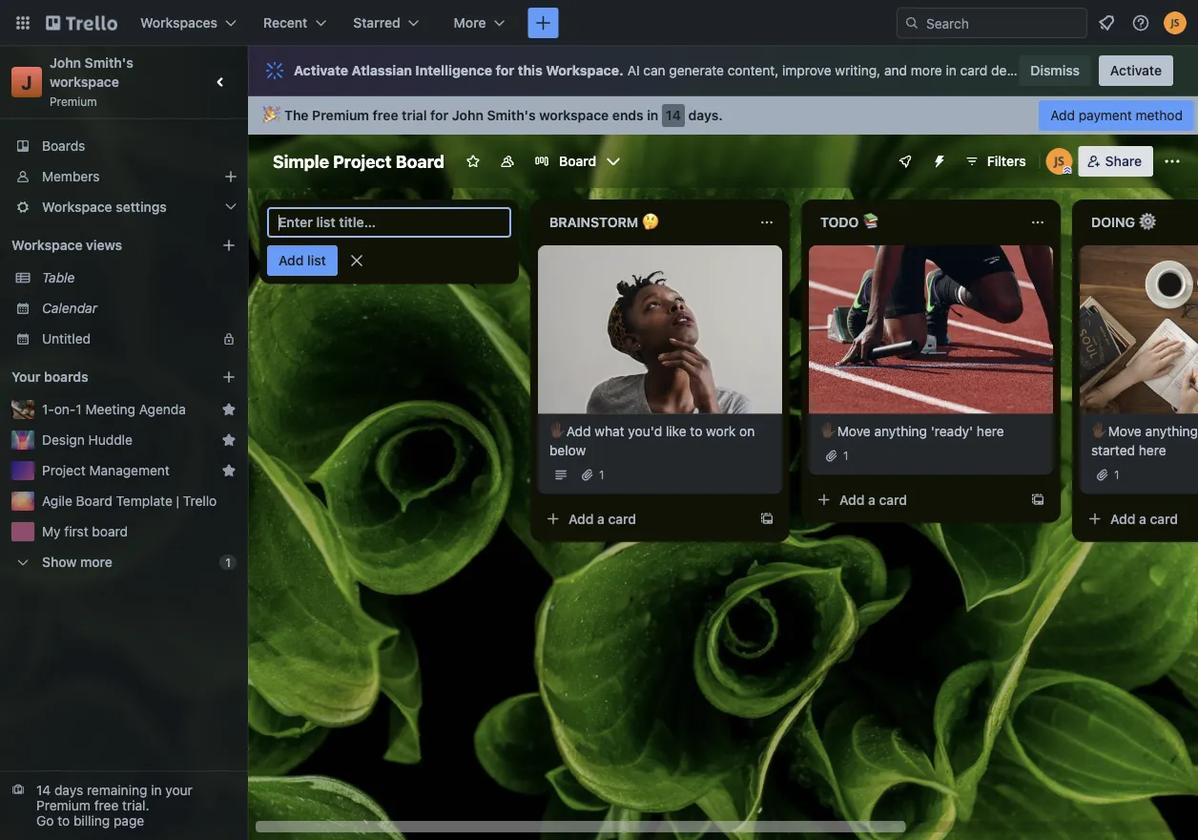 Task type: describe. For each thing, give the bounding box(es) containing it.
card down ✋🏿 move anything link
[[1151, 511, 1179, 527]]

in inside banner
[[647, 107, 659, 123]]

add down ✋🏿 move anything link
[[1111, 511, 1136, 527]]

atlassian intelligence logo image
[[263, 59, 286, 82]]

|
[[176, 493, 180, 509]]

todo
[[821, 214, 859, 230]]

starred button
[[342, 8, 431, 38]]

TODO 📚 text field
[[809, 207, 1019, 238]]

add down below on the left
[[569, 511, 594, 527]]

add left payment
[[1051, 107, 1076, 123]]

✋🏿 add what you'd like to work on below
[[550, 423, 755, 458]]

recent button
[[252, 8, 338, 38]]

trello
[[183, 493, 217, 509]]

14 inside 14 days remaining in your premium free trial. go to billing page
[[36, 782, 51, 798]]

brainstorm
[[550, 214, 639, 230]]

📚
[[863, 214, 876, 230]]

confetti image
[[263, 107, 277, 123]]

1 vertical spatial for
[[431, 107, 449, 123]]

first
[[64, 524, 88, 539]]

table
[[42, 270, 75, 285]]

card left descriptions
[[961, 63, 988, 78]]

create from template… image
[[1031, 492, 1046, 508]]

primary element
[[0, 0, 1199, 46]]

1 inside button
[[76, 401, 82, 417]]

filters
[[988, 153, 1027, 169]]

anything for ✋🏿 move anything
[[1146, 423, 1199, 439]]

add list button
[[267, 245, 338, 276]]

workspace navigation collapse icon image
[[208, 69, 235, 95]]

add a card button for you'd
[[538, 504, 752, 534]]

todo 📚
[[821, 214, 876, 230]]

brainstorm 🤔
[[550, 214, 656, 230]]

✋🏿 add what you'd like to work on below link
[[550, 422, 771, 460]]

dismiss button
[[1020, 55, 1092, 86]]

here
[[977, 423, 1005, 439]]

show
[[42, 554, 77, 570]]

premium inside 14 days remaining in your premium free trial. go to billing page
[[36, 798, 91, 813]]

agile
[[42, 493, 72, 509]]

2 horizontal spatial a
[[1140, 511, 1147, 527]]

move for ✋🏿 move anything
[[1109, 423, 1142, 439]]

activate atlassian intelligence for this workspace.
[[294, 63, 624, 78]]

✋🏿 move anything 'ready' here link
[[821, 422, 1042, 441]]

activate link
[[1100, 55, 1174, 86]]

add inside button
[[279, 252, 304, 268]]

project management button
[[42, 461, 214, 480]]

starred icon image for design huddle
[[221, 432, 237, 448]]

1 down my first board link
[[225, 556, 231, 569]]

filters button
[[959, 146, 1033, 177]]

recent
[[264, 15, 308, 31]]

what
[[595, 423, 625, 439]]

DOING ⚙️ text field
[[1081, 207, 1199, 238]]

premium inside john smith's workspace premium
[[50, 95, 97, 108]]

✋🏿 move anything 'ready' here
[[821, 423, 1005, 439]]

atlassian
[[352, 63, 412, 78]]

1 horizontal spatial john
[[452, 107, 484, 123]]

untitled link
[[42, 329, 210, 348]]

page
[[114, 813, 144, 829]]

meeting
[[85, 401, 135, 417]]

✋🏿 move anything link
[[1092, 422, 1199, 460]]

0 horizontal spatial john smith (johnsmith38824343) image
[[1047, 148, 1074, 175]]

boards
[[42, 138, 85, 154]]

below
[[550, 442, 586, 458]]

calendar
[[42, 300, 97, 316]]

to inside ✋🏿 add what you'd like to work on below
[[691, 423, 703, 439]]

board inside button
[[559, 153, 597, 169]]

✋🏿 for ✋🏿 move anything
[[1092, 423, 1105, 439]]

workspace for workspace views
[[11, 237, 83, 253]]

your boards
[[11, 369, 88, 385]]

ai
[[628, 63, 640, 78]]

project inside board name text field
[[333, 151, 392, 171]]

2 horizontal spatial add a card
[[1111, 511, 1179, 527]]

john inside john smith's workspace premium
[[50, 55, 81, 71]]

days
[[54, 782, 83, 798]]

table link
[[42, 268, 237, 287]]

john smith's workspace link
[[50, 55, 137, 90]]

my first board
[[42, 524, 128, 539]]

add board image
[[221, 369, 237, 385]]

✋🏿 move anything
[[1092, 423, 1199, 458]]

intelligence
[[416, 63, 493, 78]]

trial
[[402, 107, 427, 123]]

0 vertical spatial free
[[373, 107, 399, 123]]

add payment method
[[1051, 107, 1184, 123]]

comments.
[[1098, 63, 1167, 78]]

0 horizontal spatial more
[[80, 554, 113, 570]]

board inside text field
[[396, 151, 445, 171]]

on-
[[54, 401, 76, 417]]

agenda
[[139, 401, 186, 417]]

anything for ✋🏿 move anything 'ready' here
[[875, 423, 928, 439]]

workspace.
[[546, 63, 624, 78]]

workspace settings button
[[0, 192, 248, 222]]

project management
[[42, 462, 170, 478]]

on
[[740, 423, 755, 439]]

1 vertical spatial workspace
[[540, 107, 609, 123]]

share button
[[1079, 146, 1154, 177]]

Enter list title… text field
[[267, 207, 512, 238]]

trial.
[[122, 798, 149, 813]]

simple
[[273, 151, 329, 171]]

more
[[454, 15, 486, 31]]

card down ✋🏿 move anything 'ready' here
[[880, 492, 908, 508]]

untitled
[[42, 331, 91, 347]]

workspace views
[[11, 237, 122, 253]]

🤔
[[642, 214, 656, 230]]

14 days remaining in your premium free trial. go to billing page
[[36, 782, 193, 829]]

card down ✋🏿 add what you'd like to work on below
[[609, 511, 637, 527]]

workspaces button
[[129, 8, 248, 38]]

remaining
[[87, 782, 147, 798]]



Task type: vqa. For each thing, say whether or not it's contained in the screenshot.
Pricing "link" to the right
no



Task type: locate. For each thing, give the bounding box(es) containing it.
generate
[[670, 63, 724, 78]]

your
[[165, 782, 193, 798]]

john smith (johnsmith38824343) image right filters
[[1047, 148, 1074, 175]]

create board or workspace image
[[534, 13, 553, 32]]

board up my first board
[[76, 493, 112, 509]]

settings
[[116, 199, 167, 215]]

1 starred icon image from the top
[[221, 402, 237, 417]]

open information menu image
[[1132, 13, 1151, 32]]

board button
[[527, 146, 629, 177]]

more
[[911, 63, 943, 78], [80, 554, 113, 570]]

to
[[691, 423, 703, 439], [57, 813, 70, 829]]

0 horizontal spatial project
[[42, 462, 86, 478]]

starred icon image for project management
[[221, 463, 237, 478]]

1 horizontal spatial 14
[[666, 107, 682, 123]]

2 activate from the left
[[1111, 63, 1163, 78]]

1 activate from the left
[[294, 63, 348, 78]]

free inside 14 days remaining in your premium free trial. go to billing page
[[94, 798, 119, 813]]

2 ✋🏿 from the left
[[821, 423, 834, 439]]

list
[[307, 252, 326, 268]]

like
[[666, 423, 687, 439]]

project right simple
[[333, 151, 392, 171]]

🎉
[[263, 107, 277, 123]]

descriptions
[[992, 63, 1068, 78]]

anything inside ✋🏿 move anything
[[1146, 423, 1199, 439]]

work
[[707, 423, 736, 439]]

can
[[644, 63, 666, 78]]

1 move from the left
[[838, 423, 871, 439]]

this member is an admin of this board. image
[[1064, 166, 1073, 175]]

0 horizontal spatial activate
[[294, 63, 348, 78]]

1 horizontal spatial a
[[869, 492, 876, 508]]

Board name text field
[[263, 146, 454, 177]]

1 anything from the left
[[875, 423, 928, 439]]

go
[[36, 813, 54, 829]]

your
[[11, 369, 41, 385]]

a for anything
[[869, 492, 876, 508]]

method
[[1136, 107, 1184, 123]]

design huddle button
[[42, 431, 214, 450]]

john smith (johnsmith38824343) image right the open information menu image
[[1165, 11, 1187, 34]]

members link
[[0, 161, 248, 192]]

1 vertical spatial more
[[80, 554, 113, 570]]

project
[[333, 151, 392, 171], [42, 462, 86, 478]]

boards link
[[0, 131, 248, 161]]

workspace right j link
[[50, 74, 119, 90]]

doing ⚙️
[[1092, 214, 1153, 230]]

to right like at the right bottom of page
[[691, 423, 703, 439]]

smith's inside john smith's workspace premium
[[85, 55, 134, 71]]

workspace visible image
[[500, 154, 515, 169]]

template
[[116, 493, 173, 509]]

✋🏿 for ✋🏿 add what you'd like to work on below
[[550, 423, 563, 439]]

payment
[[1079, 107, 1133, 123]]

agile board template | trello
[[42, 493, 217, 509]]

workspace inside john smith's workspace premium
[[50, 74, 119, 90]]

1 horizontal spatial john smith (johnsmith38824343) image
[[1165, 11, 1187, 34]]

board
[[396, 151, 445, 171], [559, 153, 597, 169], [76, 493, 112, 509]]

create from template… image
[[760, 511, 775, 527]]

board down trial
[[396, 151, 445, 171]]

card
[[961, 63, 988, 78], [880, 492, 908, 508], [609, 511, 637, 527], [1151, 511, 1179, 527]]

1 horizontal spatial activate
[[1111, 63, 1163, 78]]

add a card down ✋🏿 move anything link
[[1111, 511, 1179, 527]]

this
[[518, 63, 543, 78]]

14
[[666, 107, 682, 123], [36, 782, 51, 798]]

0 horizontal spatial board
[[76, 493, 112, 509]]

1 vertical spatial free
[[94, 798, 119, 813]]

0 horizontal spatial john
[[50, 55, 81, 71]]

BRAINSTORM 🤔 text field
[[538, 207, 748, 238]]

add down ✋🏿 move anything 'ready' here
[[840, 492, 865, 508]]

0 horizontal spatial 14
[[36, 782, 51, 798]]

2 horizontal spatial in
[[947, 63, 957, 78]]

show more
[[42, 554, 113, 570]]

search image
[[905, 15, 920, 31]]

star or unstar board image
[[466, 154, 481, 169]]

premium
[[50, 95, 97, 108], [312, 107, 369, 123], [36, 798, 91, 813]]

2 starred icon image from the top
[[221, 432, 237, 448]]

2 horizontal spatial add a card button
[[1081, 504, 1199, 534]]

1 horizontal spatial anything
[[1146, 423, 1199, 439]]

billing
[[73, 813, 110, 829]]

2 move from the left
[[1109, 423, 1142, 439]]

0 horizontal spatial and
[[885, 63, 908, 78]]

views
[[86, 237, 122, 253]]

1-on-1 meeting agenda
[[42, 401, 186, 417]]

1 horizontal spatial move
[[1109, 423, 1142, 439]]

j
[[21, 71, 32, 93]]

✋🏿 inside ✋🏿 add what you'd like to work on below
[[550, 423, 563, 439]]

starred icon image for 1-on-1 meeting agenda
[[221, 402, 237, 417]]

doing
[[1092, 214, 1136, 230]]

show menu image
[[1164, 152, 1183, 171]]

0 vertical spatial for
[[496, 63, 515, 78]]

john smith (johnsmith38824343) image
[[1165, 11, 1187, 34], [1047, 148, 1074, 175]]

add a card down below on the left
[[569, 511, 637, 527]]

0 vertical spatial john smith (johnsmith38824343) image
[[1165, 11, 1187, 34]]

ends
[[613, 107, 644, 123]]

0 horizontal spatial workspace
[[50, 74, 119, 90]]

3 ✋🏿 from the left
[[1092, 423, 1105, 439]]

john down activate atlassian intelligence for this workspace.
[[452, 107, 484, 123]]

1 horizontal spatial add a card
[[840, 492, 908, 508]]

1 vertical spatial john smith (johnsmith38824343) image
[[1047, 148, 1074, 175]]

in left 'your'
[[151, 782, 162, 798]]

0 vertical spatial in
[[947, 63, 957, 78]]

the
[[284, 107, 309, 123]]

Search field
[[920, 9, 1087, 37]]

move for ✋🏿 move anything 'ready' here
[[838, 423, 871, 439]]

my first board link
[[42, 522, 237, 541]]

add a card for what
[[569, 511, 637, 527]]

move inside ✋🏿 move anything
[[1109, 423, 1142, 439]]

2 horizontal spatial ✋🏿
[[1092, 423, 1105, 439]]

add a card for anything
[[840, 492, 908, 508]]

1 horizontal spatial add a card button
[[809, 485, 1023, 515]]

writing,
[[836, 63, 881, 78]]

workspace up table
[[11, 237, 83, 253]]

1 vertical spatial workspace
[[11, 237, 83, 253]]

14 left days.
[[666, 107, 682, 123]]

1 horizontal spatial ✋🏿
[[821, 423, 834, 439]]

1 horizontal spatial workspace
[[540, 107, 609, 123]]

huddle
[[88, 432, 133, 448]]

add left list
[[279, 252, 304, 268]]

0 horizontal spatial a
[[598, 511, 605, 527]]

14 left days
[[36, 782, 51, 798]]

project down design
[[42, 462, 86, 478]]

0 horizontal spatial ✋🏿
[[550, 423, 563, 439]]

a down ✋🏿 move anything link
[[1140, 511, 1147, 527]]

create a view image
[[221, 238, 237, 253]]

improve
[[783, 63, 832, 78]]

1 down ✋🏿 move anything 'ready' here
[[844, 449, 849, 463]]

a for what
[[598, 511, 605, 527]]

in inside 14 days remaining in your premium free trial. go to billing page
[[151, 782, 162, 798]]

2 vertical spatial starred icon image
[[221, 463, 237, 478]]

board up brainstorm
[[559, 153, 597, 169]]

in
[[947, 63, 957, 78], [647, 107, 659, 123], [151, 782, 162, 798]]

0 vertical spatial smith's
[[85, 55, 134, 71]]

1 vertical spatial starred icon image
[[221, 432, 237, 448]]

dismiss
[[1031, 63, 1080, 78]]

calendar link
[[42, 299, 237, 318]]

add a card button for 'ready'
[[809, 485, 1023, 515]]

a down ✋🏿 move anything 'ready' here
[[869, 492, 876, 508]]

workspace settings
[[42, 199, 167, 215]]

project inside button
[[42, 462, 86, 478]]

to right go at bottom left
[[57, 813, 70, 829]]

workspace for workspace settings
[[42, 199, 112, 215]]

'ready'
[[931, 423, 974, 439]]

smith's down back to home image
[[85, 55, 134, 71]]

for
[[496, 63, 515, 78], [431, 107, 449, 123]]

0 vertical spatial more
[[911, 63, 943, 78]]

1 horizontal spatial project
[[333, 151, 392, 171]]

1 down ✋🏿 move anything link
[[1115, 468, 1120, 482]]

a down what
[[598, 511, 605, 527]]

starred icon image
[[221, 402, 237, 417], [221, 432, 237, 448], [221, 463, 237, 478]]

1 right "1-" at top
[[76, 401, 82, 417]]

in down search field
[[947, 63, 957, 78]]

⚙️
[[1139, 214, 1153, 230]]

activate down the open information menu image
[[1111, 63, 1163, 78]]

share
[[1106, 153, 1143, 169]]

add a card button down ✋🏿 move anything link
[[1081, 504, 1199, 534]]

1 vertical spatial smith's
[[487, 107, 536, 123]]

workspace down workspace.
[[540, 107, 609, 123]]

3 starred icon image from the top
[[221, 463, 237, 478]]

2 horizontal spatial board
[[559, 153, 597, 169]]

0 horizontal spatial for
[[431, 107, 449, 123]]

0 vertical spatial 14
[[666, 107, 682, 123]]

anything inside ✋🏿 move anything 'ready' here link
[[875, 423, 928, 439]]

2 anything from the left
[[1146, 423, 1199, 439]]

days.
[[689, 107, 723, 123]]

add up below on the left
[[567, 423, 591, 439]]

1 vertical spatial in
[[647, 107, 659, 123]]

and left comments.
[[1072, 63, 1095, 78]]

add inside ✋🏿 add what you'd like to work on below
[[567, 423, 591, 439]]

add a card down ✋🏿 move anything 'ready' here
[[840, 492, 908, 508]]

0 vertical spatial workspace
[[42, 199, 112, 215]]

0 horizontal spatial add a card button
[[538, 504, 752, 534]]

1 horizontal spatial smith's
[[487, 107, 536, 123]]

design
[[42, 432, 85, 448]]

0 notifications image
[[1096, 11, 1119, 34]]

automation image
[[925, 146, 951, 173]]

0 horizontal spatial add a card
[[569, 511, 637, 527]]

your boards with 6 items element
[[11, 366, 193, 389]]

1 and from the left
[[885, 63, 908, 78]]

1 down what
[[599, 468, 605, 482]]

add
[[1051, 107, 1076, 123], [279, 252, 304, 268], [567, 423, 591, 439], [840, 492, 865, 508], [569, 511, 594, 527], [1111, 511, 1136, 527]]

back to home image
[[46, 8, 117, 38]]

0 horizontal spatial free
[[94, 798, 119, 813]]

workspace inside dropdown button
[[42, 199, 112, 215]]

smith's up "workspace visible" icon
[[487, 107, 536, 123]]

john down back to home image
[[50, 55, 81, 71]]

j link
[[11, 67, 42, 97]]

and right the writing,
[[885, 63, 908, 78]]

2 and from the left
[[1072, 63, 1095, 78]]

0 horizontal spatial move
[[838, 423, 871, 439]]

0 vertical spatial starred icon image
[[221, 402, 237, 417]]

to inside 14 days remaining in your premium free trial. go to billing page
[[57, 813, 70, 829]]

management
[[89, 462, 170, 478]]

add a card button down ✋🏿 move anything 'ready' here
[[809, 485, 1023, 515]]

1-
[[42, 401, 54, 417]]

activate for activate
[[1111, 63, 1163, 78]]

0 horizontal spatial smith's
[[85, 55, 134, 71]]

activate right atlassian intelligence logo
[[294, 63, 348, 78]]

in right ends
[[647, 107, 659, 123]]

add list
[[279, 252, 326, 268]]

✋🏿 for ✋🏿 move anything 'ready' here
[[821, 423, 834, 439]]

1 vertical spatial project
[[42, 462, 86, 478]]

workspace down 'members' at left top
[[42, 199, 112, 215]]

1 horizontal spatial to
[[691, 423, 703, 439]]

1 horizontal spatial free
[[373, 107, 399, 123]]

1 vertical spatial to
[[57, 813, 70, 829]]

1 horizontal spatial and
[[1072, 63, 1095, 78]]

0 vertical spatial workspace
[[50, 74, 119, 90]]

1 horizontal spatial more
[[911, 63, 943, 78]]

0 horizontal spatial anything
[[875, 423, 928, 439]]

1 ✋🏿 from the left
[[550, 423, 563, 439]]

for left "this"
[[496, 63, 515, 78]]

go to billing page link
[[36, 813, 144, 829]]

agile board template | trello link
[[42, 492, 237, 511]]

move
[[838, 423, 871, 439], [1109, 423, 1142, 439]]

banner containing 🎉
[[248, 96, 1199, 135]]

more down search icon
[[911, 63, 943, 78]]

1 horizontal spatial board
[[396, 151, 445, 171]]

2 vertical spatial in
[[151, 782, 162, 798]]

john smith's workspace premium
[[50, 55, 137, 108]]

add a card button
[[809, 485, 1023, 515], [538, 504, 752, 534], [1081, 504, 1199, 534]]

0 horizontal spatial to
[[57, 813, 70, 829]]

0 horizontal spatial in
[[151, 782, 162, 798]]

activate for activate atlassian intelligence for this workspace.
[[294, 63, 348, 78]]

0 vertical spatial john
[[50, 55, 81, 71]]

0 vertical spatial project
[[333, 151, 392, 171]]

1 vertical spatial john
[[452, 107, 484, 123]]

john
[[50, 55, 81, 71], [452, 107, 484, 123]]

starred
[[353, 15, 401, 31]]

board
[[92, 524, 128, 539]]

more down my first board
[[80, 554, 113, 570]]

🎉 the premium free trial for john smith's workspace ends in 14 days.
[[263, 107, 723, 123]]

✋🏿 inside ✋🏿 move anything
[[1092, 423, 1105, 439]]

smith's
[[85, 55, 134, 71], [487, 107, 536, 123]]

power ups image
[[898, 154, 913, 169]]

1 horizontal spatial for
[[496, 63, 515, 78]]

add a card button down ✋🏿 add what you'd like to work on below
[[538, 504, 752, 534]]

1 horizontal spatial in
[[647, 107, 659, 123]]

banner
[[248, 96, 1199, 135]]

0 vertical spatial to
[[691, 423, 703, 439]]

1 vertical spatial 14
[[36, 782, 51, 798]]

content,
[[728, 63, 779, 78]]

for right trial
[[431, 107, 449, 123]]

workspaces
[[140, 15, 218, 31]]

design huddle
[[42, 432, 133, 448]]

cancel list editing image
[[347, 251, 366, 270]]



